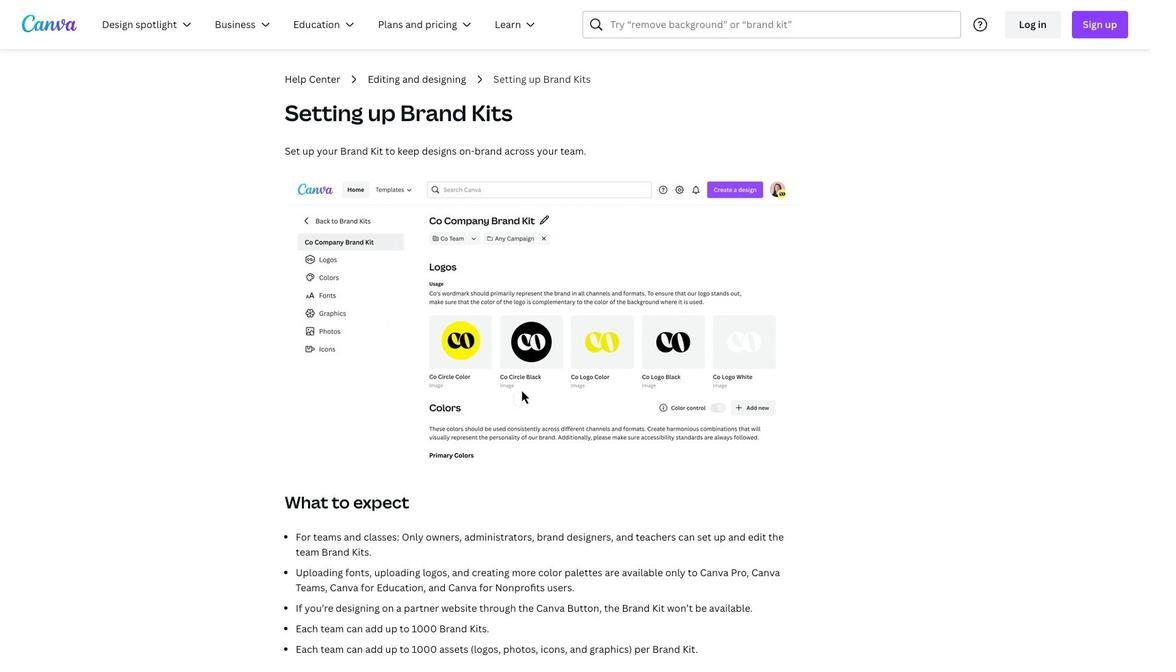Task type: vqa. For each thing, say whether or not it's contained in the screenshot.
international
no



Task type: describe. For each thing, give the bounding box(es) containing it.
top level navigation element
[[93, 11, 550, 38]]

Search term: search field
[[610, 12, 952, 38]]



Task type: locate. For each thing, give the bounding box(es) containing it.
demo on how the brand kit looks like. image
[[285, 175, 798, 463]]



